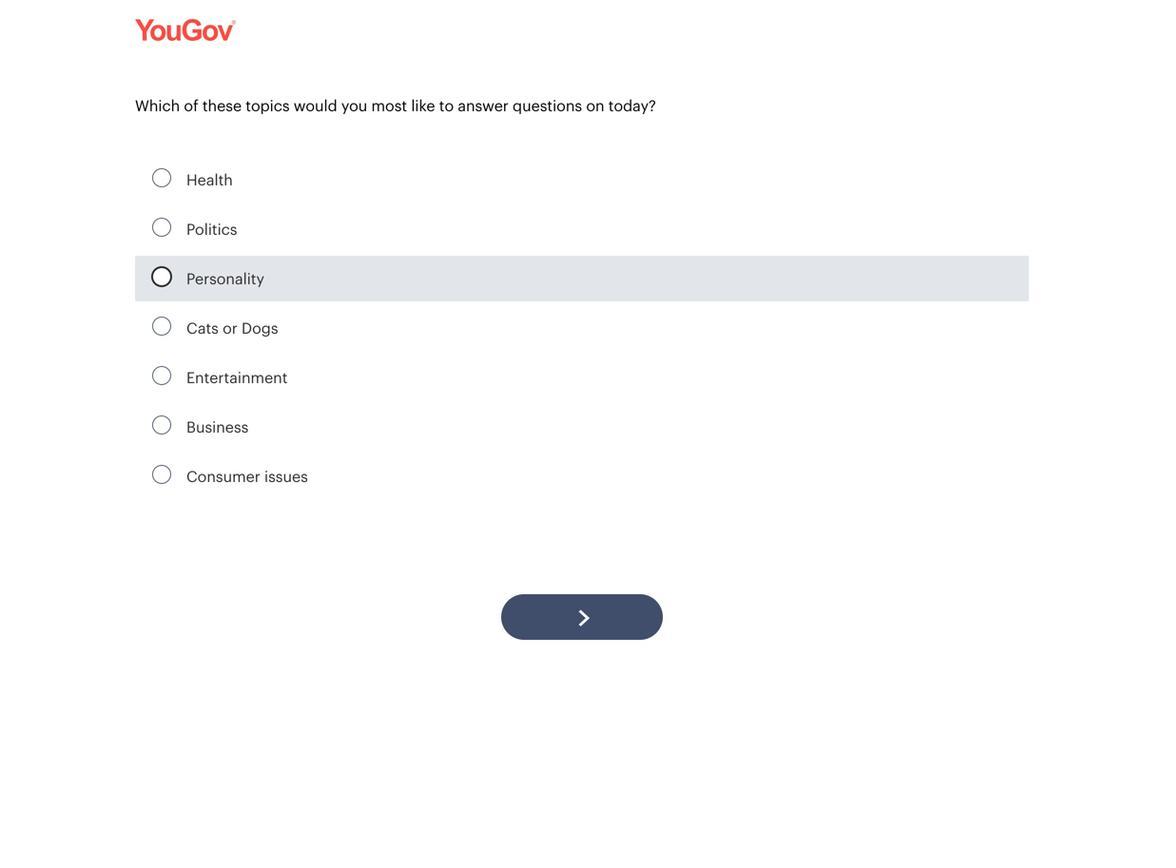 Task type: locate. For each thing, give the bounding box(es) containing it.
health
[[187, 171, 233, 188]]

consumer
[[187, 468, 261, 485]]

cats or dogs
[[187, 319, 278, 337]]

politics
[[187, 220, 237, 238]]

entertainment
[[187, 369, 288, 386]]

you
[[342, 97, 368, 114]]

yougov logo image
[[135, 19, 236, 41]]

dogs
[[242, 319, 278, 337]]

or
[[223, 319, 238, 337]]

on
[[587, 97, 605, 114]]

personality
[[187, 270, 265, 287]]

business
[[187, 418, 249, 436]]

most
[[372, 97, 407, 114]]

would
[[294, 97, 338, 114]]

which of these topics would you most like to answer questions on today?
[[135, 97, 657, 114]]

cats
[[187, 319, 219, 337]]



Task type: describe. For each thing, give the bounding box(es) containing it.
of
[[184, 97, 199, 114]]

these
[[203, 97, 242, 114]]

to
[[439, 97, 454, 114]]

which
[[135, 97, 180, 114]]

today?
[[609, 97, 657, 114]]

issues
[[265, 468, 308, 485]]

like
[[411, 97, 435, 114]]

topics
[[246, 97, 290, 114]]

answer
[[458, 97, 509, 114]]

questions
[[513, 97, 583, 114]]

consumer issues
[[187, 468, 308, 485]]

right image
[[579, 610, 590, 627]]



Task type: vqa. For each thing, say whether or not it's contained in the screenshot.
restaurants
no



